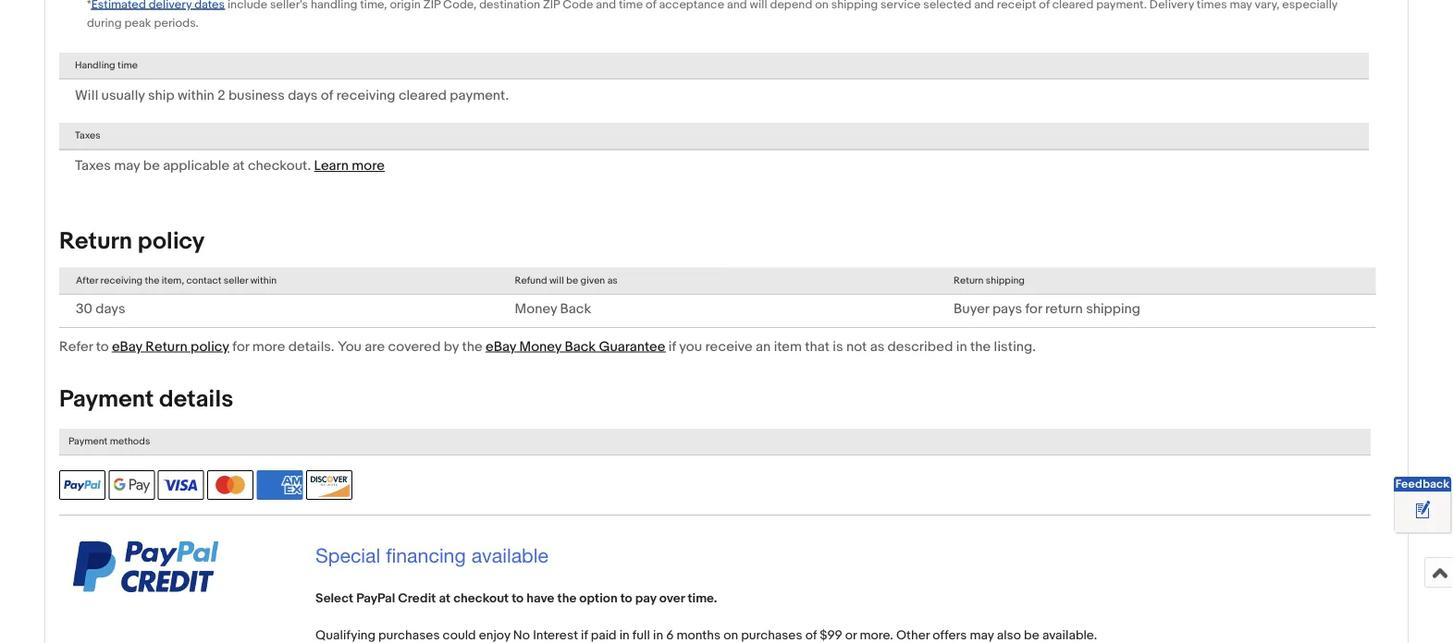 Task type: vqa. For each thing, say whether or not it's contained in the screenshot.
type
no



Task type: describe. For each thing, give the bounding box(es) containing it.
3 and from the left
[[974, 0, 995, 11]]

2 and from the left
[[727, 0, 747, 11]]

payment methods
[[68, 436, 150, 448]]

0 horizontal spatial payment.
[[450, 87, 509, 104]]

the left the item,
[[145, 275, 159, 287]]

0 vertical spatial policy
[[138, 228, 205, 256]]

origin
[[390, 0, 421, 11]]

pays
[[993, 300, 1023, 317]]

covered
[[388, 338, 441, 355]]

over
[[659, 591, 685, 607]]

1 horizontal spatial within
[[250, 275, 277, 287]]

checkout.
[[248, 158, 311, 174]]

periods.
[[154, 16, 199, 30]]

option
[[580, 591, 618, 607]]

destination
[[479, 0, 540, 11]]

feedback
[[1396, 478, 1450, 492]]

special financing available
[[316, 545, 549, 568]]

during
[[87, 16, 122, 30]]

on
[[815, 0, 829, 11]]

code,
[[443, 0, 477, 11]]

refer
[[59, 338, 93, 355]]

0 vertical spatial at
[[233, 158, 245, 174]]

money back
[[515, 300, 591, 317]]

learn
[[314, 158, 349, 174]]

given
[[581, 275, 605, 287]]

applicable
[[163, 158, 230, 174]]

payment. inside include seller's handling time, origin zip code, destination zip code and time of acceptance and will depend on shipping service selected and receipt of cleared payment. delivery times may vary, especially during peak periods.
[[1097, 0, 1147, 11]]

1 horizontal spatial of
[[646, 0, 656, 11]]

0 horizontal spatial more
[[252, 338, 285, 355]]

depend
[[770, 0, 813, 11]]

methods
[[110, 436, 150, 448]]

refund will be given as
[[515, 275, 618, 287]]

paypal
[[356, 591, 395, 607]]

handling time
[[75, 60, 138, 72]]

master card image
[[207, 471, 254, 501]]

item,
[[162, 275, 184, 287]]

will
[[75, 87, 98, 104]]

in
[[956, 338, 967, 355]]

learn more link
[[314, 158, 385, 174]]

0 vertical spatial money
[[515, 300, 557, 317]]

service
[[881, 0, 921, 11]]

not
[[847, 338, 867, 355]]

contact
[[186, 275, 221, 287]]

0 horizontal spatial will
[[549, 275, 564, 287]]

ship
[[148, 87, 175, 104]]

0 vertical spatial back
[[560, 300, 591, 317]]

usually
[[101, 87, 145, 104]]

include seller's handling time, origin zip code, destination zip code and time of acceptance and will depend on shipping service selected and receipt of cleared payment. delivery times may vary, especially during peak periods.
[[87, 0, 1338, 30]]

credit
[[398, 591, 436, 607]]

select
[[316, 591, 354, 607]]

1 zip from the left
[[424, 0, 441, 11]]

that
[[805, 338, 830, 355]]

include
[[228, 0, 267, 11]]

0 horizontal spatial time
[[118, 60, 138, 72]]

time,
[[360, 0, 387, 11]]

are
[[365, 338, 385, 355]]

2 ebay from the left
[[486, 338, 516, 355]]

checkout
[[453, 591, 509, 607]]

is
[[833, 338, 843, 355]]

return
[[1045, 300, 1083, 317]]

especially
[[1283, 0, 1338, 11]]

1 vertical spatial may
[[114, 158, 140, 174]]

handling
[[75, 60, 115, 72]]

1 vertical spatial money
[[519, 338, 562, 355]]

2 horizontal spatial shipping
[[1086, 300, 1141, 317]]

receipt
[[997, 0, 1037, 11]]

times
[[1197, 0, 1227, 11]]

1 horizontal spatial as
[[870, 338, 885, 355]]

discover image
[[306, 471, 352, 501]]

the right the have
[[557, 591, 577, 607]]

be for will
[[566, 275, 578, 287]]

buyer pays for return shipping
[[954, 300, 1141, 317]]

2 horizontal spatial to
[[621, 591, 633, 607]]

delivery
[[1150, 0, 1194, 11]]

will inside include seller's handling time, origin zip code, destination zip code and time of acceptance and will depend on shipping service selected and receipt of cleared payment. delivery times may vary, especially during peak periods.
[[750, 0, 768, 11]]

1 vertical spatial cleared
[[399, 87, 447, 104]]

shipping inside include seller's handling time, origin zip code, destination zip code and time of acceptance and will depend on shipping service selected and receipt of cleared payment. delivery times may vary, especially during peak periods.
[[831, 0, 878, 11]]

1 vertical spatial shipping
[[986, 275, 1025, 287]]

return policy
[[59, 228, 205, 256]]

described
[[888, 338, 953, 355]]

guarantee
[[599, 338, 666, 355]]

business
[[228, 87, 285, 104]]

taxes for taxes
[[75, 130, 101, 142]]

0 vertical spatial more
[[352, 158, 385, 174]]

2
[[218, 87, 225, 104]]

time.
[[688, 591, 717, 607]]

0 vertical spatial as
[[608, 275, 618, 287]]

select paypal credit at checkout to have the option to pay over time.
[[316, 591, 717, 607]]

1 vertical spatial back
[[565, 338, 596, 355]]



Task type: locate. For each thing, give the bounding box(es) containing it.
seller
[[224, 275, 248, 287]]

will usually ship within 2 business days of receiving cleared payment.
[[75, 87, 509, 104]]

return shipping
[[954, 275, 1025, 287]]

0 horizontal spatial cleared
[[399, 87, 447, 104]]

at
[[233, 158, 245, 174], [439, 591, 451, 607]]

return up after
[[59, 228, 132, 256]]

1 horizontal spatial at
[[439, 591, 451, 607]]

0 vertical spatial taxes
[[75, 130, 101, 142]]

1 vertical spatial for
[[233, 338, 249, 355]]

0 horizontal spatial days
[[96, 300, 125, 317]]

1 vertical spatial as
[[870, 338, 885, 355]]

be
[[143, 158, 160, 174], [566, 275, 578, 287]]

to
[[96, 338, 109, 355], [512, 591, 524, 607], [621, 591, 633, 607]]

special
[[316, 545, 381, 568]]

taxes may be applicable at checkout. learn more
[[75, 158, 385, 174]]

time up usually
[[118, 60, 138, 72]]

0 horizontal spatial and
[[596, 0, 616, 11]]

payment. left delivery
[[1097, 0, 1147, 11]]

0 horizontal spatial as
[[608, 275, 618, 287]]

be for may
[[143, 158, 160, 174]]

1 horizontal spatial shipping
[[986, 275, 1025, 287]]

0 vertical spatial days
[[288, 87, 318, 104]]

payment left methods
[[68, 436, 108, 448]]

0 vertical spatial payment
[[59, 385, 154, 414]]

1 vertical spatial within
[[250, 275, 277, 287]]

you
[[679, 338, 702, 355]]

may left vary,
[[1230, 0, 1252, 11]]

2 horizontal spatial return
[[954, 275, 984, 287]]

policy up details
[[191, 338, 229, 355]]

will
[[750, 0, 768, 11], [549, 275, 564, 287]]

have
[[527, 591, 555, 607]]

0 vertical spatial shipping
[[831, 0, 878, 11]]

listing.
[[994, 338, 1036, 355]]

be left applicable
[[143, 158, 160, 174]]

1 vertical spatial receiving
[[100, 275, 143, 287]]

0 vertical spatial cleared
[[1053, 0, 1094, 11]]

1 vertical spatial at
[[439, 591, 451, 607]]

receiving right after
[[100, 275, 143, 287]]

american express image
[[257, 471, 303, 501]]

0 horizontal spatial receiving
[[100, 275, 143, 287]]

0 horizontal spatial of
[[321, 87, 333, 104]]

0 horizontal spatial be
[[143, 158, 160, 174]]

available
[[472, 545, 549, 568]]

money
[[515, 300, 557, 317], [519, 338, 562, 355]]

receiving up learn more link
[[336, 87, 396, 104]]

will right refund
[[549, 275, 564, 287]]

shipping
[[831, 0, 878, 11], [986, 275, 1025, 287], [1086, 300, 1141, 317]]

0 vertical spatial time
[[619, 0, 643, 11]]

1 horizontal spatial more
[[352, 158, 385, 174]]

and left receipt
[[974, 0, 995, 11]]

1 vertical spatial payment
[[68, 436, 108, 448]]

0 horizontal spatial zip
[[424, 0, 441, 11]]

1 horizontal spatial for
[[1026, 300, 1042, 317]]

will left "depend"
[[750, 0, 768, 11]]

visa image
[[158, 471, 204, 501]]

30 days
[[76, 300, 125, 317]]

acceptance
[[659, 0, 725, 11]]

1 horizontal spatial payment.
[[1097, 0, 1147, 11]]

1 horizontal spatial and
[[727, 0, 747, 11]]

and right code in the left top of the page
[[596, 0, 616, 11]]

1 horizontal spatial will
[[750, 0, 768, 11]]

return up buyer on the right of page
[[954, 275, 984, 287]]

0 vertical spatial may
[[1230, 0, 1252, 11]]

0 horizontal spatial return
[[59, 228, 132, 256]]

1 vertical spatial be
[[566, 275, 578, 287]]

days right business in the left of the page
[[288, 87, 318, 104]]

money down refund
[[515, 300, 557, 317]]

more left details.
[[252, 338, 285, 355]]

1 horizontal spatial cleared
[[1053, 0, 1094, 11]]

for right "pays"
[[1026, 300, 1042, 317]]

ebay down 30 days on the top left of page
[[112, 338, 142, 355]]

within right seller
[[250, 275, 277, 287]]

an
[[756, 338, 771, 355]]

handling
[[311, 0, 357, 11]]

payment up payment methods
[[59, 385, 154, 414]]

may left applicable
[[114, 158, 140, 174]]

be left given
[[566, 275, 578, 287]]

taxes
[[75, 130, 101, 142], [75, 158, 111, 174]]

1 vertical spatial days
[[96, 300, 125, 317]]

payment details
[[59, 385, 233, 414]]

and right acceptance
[[727, 0, 747, 11]]

0 horizontal spatial shipping
[[831, 0, 878, 11]]

receive
[[705, 338, 753, 355]]

as right given
[[608, 275, 618, 287]]

2 vertical spatial shipping
[[1086, 300, 1141, 317]]

1 and from the left
[[596, 0, 616, 11]]

0 horizontal spatial ebay
[[112, 338, 142, 355]]

0 horizontal spatial may
[[114, 158, 140, 174]]

1 vertical spatial payment.
[[450, 87, 509, 104]]

for
[[1026, 300, 1042, 317], [233, 338, 249, 355]]

0 horizontal spatial within
[[178, 87, 214, 104]]

the right by on the bottom left
[[462, 338, 483, 355]]

within left 2
[[178, 87, 214, 104]]

time inside include seller's handling time, origin zip code, destination zip code and time of acceptance and will depend on shipping service selected and receipt of cleared payment. delivery times may vary, especially during peak periods.
[[619, 0, 643, 11]]

1 vertical spatial return
[[954, 275, 984, 287]]

pay
[[635, 591, 657, 607]]

to left pay
[[621, 591, 633, 607]]

code
[[563, 0, 593, 11]]

cleared
[[1053, 0, 1094, 11], [399, 87, 447, 104]]

return for return shipping
[[954, 275, 984, 287]]

cleared inside include seller's handling time, origin zip code, destination zip code and time of acceptance and will depend on shipping service selected and receipt of cleared payment. delivery times may vary, especially during peak periods.
[[1053, 0, 1094, 11]]

time right code in the left top of the page
[[619, 0, 643, 11]]

1 horizontal spatial may
[[1230, 0, 1252, 11]]

as right not
[[870, 338, 885, 355]]

payment. down code,
[[450, 87, 509, 104]]

at right credit
[[439, 591, 451, 607]]

1 horizontal spatial zip
[[543, 0, 560, 11]]

details.
[[288, 338, 335, 355]]

zip
[[424, 0, 441, 11], [543, 0, 560, 11]]

the right in
[[971, 338, 991, 355]]

ebay right by on the bottom left
[[486, 338, 516, 355]]

refer to ebay return policy for more details. you are covered by the ebay money back guarantee if you receive an item that is not as described in the listing.
[[59, 338, 1036, 355]]

0 vertical spatial within
[[178, 87, 214, 104]]

cleared down origin
[[399, 87, 447, 104]]

2 vertical spatial return
[[146, 338, 187, 355]]

days right the 30
[[96, 300, 125, 317]]

item
[[774, 338, 802, 355]]

receiving
[[336, 87, 396, 104], [100, 275, 143, 287]]

return up the 'payment details'
[[146, 338, 187, 355]]

paypal image
[[59, 471, 105, 501]]

policy up the item,
[[138, 228, 205, 256]]

payment for payment details
[[59, 385, 154, 414]]

return
[[59, 228, 132, 256], [954, 275, 984, 287], [146, 338, 187, 355]]

ebay return policy link
[[112, 338, 229, 355]]

back down refund will be given as
[[560, 300, 591, 317]]

taxes for taxes may be applicable at checkout. learn more
[[75, 158, 111, 174]]

0 horizontal spatial to
[[96, 338, 109, 355]]

you
[[338, 338, 362, 355]]

of right receipt
[[1039, 0, 1050, 11]]

1 horizontal spatial be
[[566, 275, 578, 287]]

after
[[76, 275, 98, 287]]

google pay image
[[109, 471, 155, 501]]

vary,
[[1255, 0, 1280, 11]]

0 vertical spatial payment.
[[1097, 0, 1147, 11]]

payment
[[59, 385, 154, 414], [68, 436, 108, 448]]

at left checkout.
[[233, 158, 245, 174]]

of
[[646, 0, 656, 11], [1039, 0, 1050, 11], [321, 87, 333, 104]]

time
[[619, 0, 643, 11], [118, 60, 138, 72]]

1 horizontal spatial ebay
[[486, 338, 516, 355]]

shipping right return
[[1086, 300, 1141, 317]]

payment for payment methods
[[68, 436, 108, 448]]

financing
[[386, 545, 466, 568]]

ebay money back guarantee link
[[486, 338, 666, 355]]

back down money back
[[565, 338, 596, 355]]

seller's
[[270, 0, 308, 11]]

by
[[444, 338, 459, 355]]

as
[[608, 275, 618, 287], [870, 338, 885, 355]]

selected
[[924, 0, 972, 11]]

0 vertical spatial receiving
[[336, 87, 396, 104]]

ebay
[[112, 338, 142, 355], [486, 338, 516, 355]]

2 horizontal spatial of
[[1039, 0, 1050, 11]]

shipping right on at top
[[831, 0, 878, 11]]

zip right origin
[[424, 0, 441, 11]]

1 ebay from the left
[[112, 338, 142, 355]]

0 vertical spatial for
[[1026, 300, 1042, 317]]

refund
[[515, 275, 547, 287]]

1 vertical spatial more
[[252, 338, 285, 355]]

1 vertical spatial taxes
[[75, 158, 111, 174]]

1 horizontal spatial time
[[619, 0, 643, 11]]

for down seller
[[233, 338, 249, 355]]

1 taxes from the top
[[75, 130, 101, 142]]

zip left code in the left top of the page
[[543, 0, 560, 11]]

0 horizontal spatial at
[[233, 158, 245, 174]]

details
[[159, 385, 233, 414]]

days
[[288, 87, 318, 104], [96, 300, 125, 317]]

1 horizontal spatial days
[[288, 87, 318, 104]]

may inside include seller's handling time, origin zip code, destination zip code and time of acceptance and will depend on shipping service selected and receipt of cleared payment. delivery times may vary, especially during peak periods.
[[1230, 0, 1252, 11]]

within
[[178, 87, 214, 104], [250, 275, 277, 287]]

1 horizontal spatial to
[[512, 591, 524, 607]]

policy
[[138, 228, 205, 256], [191, 338, 229, 355]]

0 vertical spatial be
[[143, 158, 160, 174]]

buyer
[[954, 300, 990, 317]]

of right business in the left of the page
[[321, 87, 333, 104]]

1 vertical spatial will
[[549, 275, 564, 287]]

more
[[352, 158, 385, 174], [252, 338, 285, 355]]

after receiving the item, contact seller within
[[76, 275, 277, 287]]

more right learn
[[352, 158, 385, 174]]

1 vertical spatial time
[[118, 60, 138, 72]]

to right 'refer'
[[96, 338, 109, 355]]

return for return policy
[[59, 228, 132, 256]]

2 zip from the left
[[543, 0, 560, 11]]

0 vertical spatial return
[[59, 228, 132, 256]]

30
[[76, 300, 92, 317]]

1 horizontal spatial return
[[146, 338, 187, 355]]

back
[[560, 300, 591, 317], [565, 338, 596, 355]]

0 horizontal spatial for
[[233, 338, 249, 355]]

money down money back
[[519, 338, 562, 355]]

2 taxes from the top
[[75, 158, 111, 174]]

2 horizontal spatial and
[[974, 0, 995, 11]]

cleared right receipt
[[1053, 0, 1094, 11]]

and
[[596, 0, 616, 11], [727, 0, 747, 11], [974, 0, 995, 11]]

1 vertical spatial policy
[[191, 338, 229, 355]]

to left the have
[[512, 591, 524, 607]]

shipping up "pays"
[[986, 275, 1025, 287]]

peak
[[124, 16, 151, 30]]

of left acceptance
[[646, 0, 656, 11]]

1 horizontal spatial receiving
[[336, 87, 396, 104]]

0 vertical spatial will
[[750, 0, 768, 11]]

if
[[669, 338, 676, 355]]



